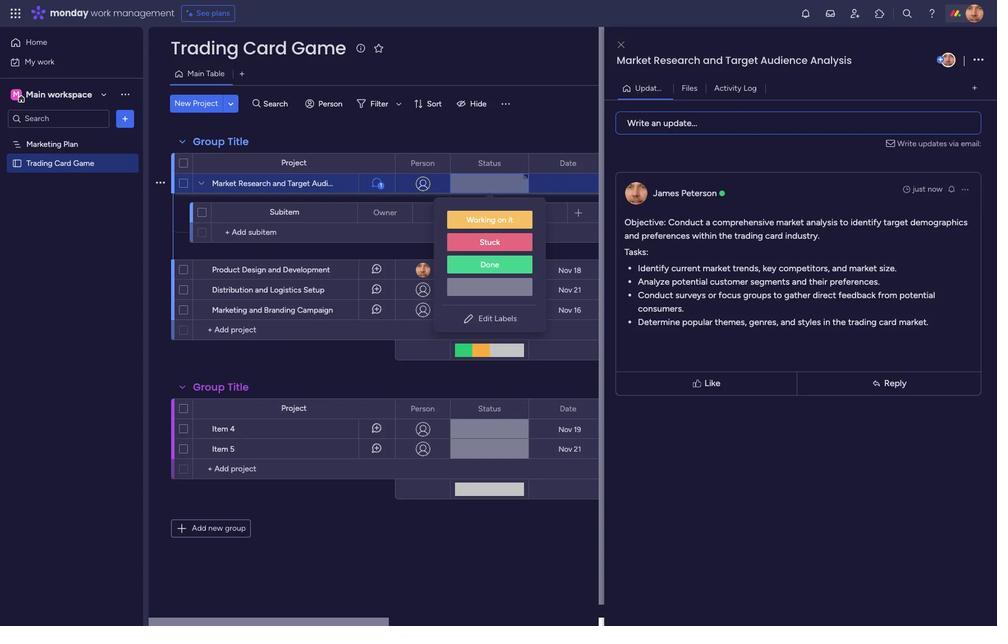 Task type: vqa. For each thing, say whether or not it's contained in the screenshot.
"target" at the top right of the page
yes



Task type: locate. For each thing, give the bounding box(es) containing it.
1 vertical spatial analysis
[[347, 179, 376, 189]]

nov down nov 19
[[559, 445, 572, 454]]

person for first "person" field from the top of the page
[[411, 159, 435, 168]]

item for item 5
[[212, 445, 228, 455]]

and up activity
[[703, 53, 723, 67]]

the right the "in" in the right of the page
[[833, 317, 846, 327]]

list box
[[0, 132, 143, 324], [434, 202, 546, 305]]

add view image up 'email:'
[[972, 84, 977, 93]]

group title for person
[[193, 135, 249, 149]]

1
[[672, 83, 675, 93], [380, 182, 382, 189]]

write left an
[[627, 118, 649, 128]]

2 title from the top
[[228, 380, 249, 394]]

audience inside market research and target audience analysis field
[[760, 53, 808, 67]]

trading card game up table
[[171, 35, 346, 61]]

themes,
[[715, 317, 747, 327]]

james
[[653, 188, 679, 198]]

group title field for person
[[190, 380, 252, 395]]

1 horizontal spatial target
[[725, 53, 758, 67]]

Person field
[[408, 157, 438, 170], [408, 403, 438, 416]]

done for nov
[[480, 285, 499, 295]]

1 vertical spatial market
[[212, 179, 236, 189]]

0 vertical spatial conduct
[[668, 217, 704, 228]]

analysis inside market research and target audience analysis field
[[810, 53, 852, 67]]

game down plan
[[73, 159, 94, 168]]

group title up item 4
[[193, 380, 249, 394]]

2 group title field from the top
[[190, 380, 252, 395]]

option
[[0, 134, 143, 136], [447, 278, 533, 296]]

hide
[[470, 99, 487, 109]]

+ Add project text field
[[199, 324, 390, 337], [199, 463, 390, 476]]

working down stuck
[[466, 265, 495, 275]]

work
[[91, 7, 111, 20], [37, 57, 54, 66]]

1 horizontal spatial option
[[447, 278, 533, 296]]

0 horizontal spatial trading
[[734, 230, 763, 241]]

trading card game down marketing plan
[[26, 159, 94, 168]]

development
[[283, 265, 330, 275]]

work for monday
[[91, 7, 111, 20]]

16
[[574, 306, 581, 315]]

home
[[26, 38, 47, 47]]

m
[[13, 90, 20, 99]]

1 vertical spatial 1
[[380, 182, 382, 189]]

updates / 1
[[635, 83, 675, 93]]

target inside market research and target audience analysis field
[[725, 53, 758, 67]]

21 down 19 on the right of page
[[574, 445, 581, 454]]

0 horizontal spatial trading
[[26, 159, 52, 168]]

1 vertical spatial title
[[228, 380, 249, 394]]

1 vertical spatial date field
[[517, 207, 539, 219]]

an
[[652, 118, 661, 128]]

0 vertical spatial target
[[725, 53, 758, 67]]

0 vertical spatial the
[[719, 230, 732, 241]]

Search field
[[261, 96, 294, 112]]

2 item from the top
[[212, 445, 228, 455]]

nov left 18
[[558, 266, 572, 275]]

project for date
[[281, 404, 307, 414]]

trading card game inside list box
[[26, 159, 94, 168]]

main right the workspace image
[[26, 89, 45, 100]]

labels
[[495, 314, 517, 324]]

add view image
[[240, 70, 244, 78], [972, 84, 977, 93]]

1 vertical spatial trading card game
[[26, 159, 94, 168]]

title down angle down icon
[[228, 135, 249, 149]]

0 vertical spatial trading card game
[[171, 35, 346, 61]]

1 horizontal spatial main
[[187, 69, 204, 79]]

group title down angle down icon
[[193, 135, 249, 149]]

genres,
[[749, 317, 778, 327]]

card left industry.
[[765, 230, 783, 241]]

1 vertical spatial on
[[497, 265, 506, 275]]

card left market.
[[879, 317, 897, 327]]

1 vertical spatial work
[[37, 57, 54, 66]]

1 up owner
[[380, 182, 382, 189]]

0 vertical spatial research
[[654, 53, 700, 67]]

analysis down inbox image
[[810, 53, 852, 67]]

and
[[703, 53, 723, 67], [273, 179, 286, 189], [625, 230, 639, 241], [832, 263, 847, 274], [268, 265, 281, 275], [792, 276, 807, 287], [255, 286, 268, 295], [249, 306, 262, 315], [781, 317, 796, 327]]

0 horizontal spatial target
[[288, 179, 310, 189]]

+ Add subitem text field
[[217, 226, 334, 240]]

conduct
[[668, 217, 704, 228], [638, 290, 673, 300]]

market up industry.
[[776, 217, 804, 228]]

work right my
[[37, 57, 54, 66]]

analysis
[[810, 53, 852, 67], [347, 179, 376, 189]]

edit labels button
[[443, 310, 537, 328]]

preferences
[[642, 230, 690, 241]]

0 vertical spatial card
[[243, 35, 287, 61]]

1 + add project text field from the top
[[199, 324, 390, 337]]

Trading Card Game field
[[168, 35, 349, 61]]

status field for person
[[475, 403, 504, 416]]

market research and target audience analysis up subitem
[[212, 179, 376, 189]]

list box containing working on it
[[434, 202, 546, 305]]

group down the new project button
[[193, 135, 225, 149]]

stuck option
[[447, 233, 533, 251]]

main inside button
[[187, 69, 204, 79]]

to left the identify at the right of the page
[[840, 217, 848, 228]]

main for main workspace
[[26, 89, 45, 100]]

0 vertical spatial it
[[508, 215, 513, 225]]

2 21 from the top
[[574, 445, 581, 454]]

group up item 4
[[193, 380, 225, 394]]

nov 16
[[559, 306, 581, 315]]

0 vertical spatial item
[[212, 425, 228, 434]]

0 horizontal spatial the
[[719, 230, 732, 241]]

trends,
[[733, 263, 761, 274]]

item
[[212, 425, 228, 434], [212, 445, 228, 455]]

activity log
[[714, 83, 757, 93]]

title for date
[[228, 135, 249, 149]]

0 vertical spatial card
[[765, 230, 783, 241]]

1 horizontal spatial to
[[840, 217, 848, 228]]

1 vertical spatial main
[[26, 89, 45, 100]]

1 vertical spatial add view image
[[972, 84, 977, 93]]

via
[[949, 139, 959, 148]]

audience left 1 button in the top left of the page
[[312, 179, 345, 189]]

new
[[175, 99, 191, 108]]

1 horizontal spatial audience
[[760, 53, 808, 67]]

updates
[[919, 139, 947, 148]]

marketing inside list box
[[26, 139, 61, 149]]

1 horizontal spatial options image
[[974, 52, 984, 68]]

trading down comprehensive
[[734, 230, 763, 241]]

0 vertical spatial title
[[228, 135, 249, 149]]

1 item from the top
[[212, 425, 228, 434]]

person button
[[301, 95, 349, 113]]

2 on from the top
[[497, 265, 506, 275]]

envelope o image
[[886, 138, 897, 150]]

Status field
[[475, 157, 504, 170], [437, 207, 465, 219], [475, 403, 504, 416]]

target up subitem
[[288, 179, 310, 189]]

competitors,
[[779, 263, 830, 274]]

0 horizontal spatial list box
[[0, 132, 143, 324]]

1 vertical spatial group title
[[193, 380, 249, 394]]

0 vertical spatial potential
[[672, 276, 708, 287]]

1 vertical spatial target
[[288, 179, 310, 189]]

1 horizontal spatial trading
[[171, 35, 239, 61]]

1 horizontal spatial card
[[879, 317, 897, 327]]

customer
[[710, 276, 748, 287]]

write inside button
[[627, 118, 649, 128]]

0 vertical spatial group
[[193, 135, 225, 149]]

and left styles
[[781, 317, 796, 327]]

1 vertical spatial person field
[[408, 403, 438, 416]]

the right within
[[719, 230, 732, 241]]

1 group title field from the top
[[190, 135, 252, 149]]

0 horizontal spatial option
[[0, 134, 143, 136]]

card
[[765, 230, 783, 241], [879, 317, 897, 327]]

1 on from the top
[[498, 215, 506, 225]]

2 nov from the top
[[559, 286, 572, 294]]

on
[[498, 215, 506, 225], [497, 265, 506, 275]]

option down done option
[[447, 278, 533, 296]]

work right monday
[[91, 7, 111, 20]]

0 vertical spatial group title
[[193, 135, 249, 149]]

working inside option
[[467, 215, 496, 225]]

0 horizontal spatial card
[[765, 230, 783, 241]]

1 vertical spatial potential
[[899, 290, 935, 300]]

edit
[[479, 314, 493, 324]]

0 horizontal spatial marketing
[[26, 139, 61, 149]]

see plans button
[[181, 5, 235, 22]]

and inside field
[[703, 53, 723, 67]]

item left 4
[[212, 425, 228, 434]]

person
[[318, 99, 342, 109], [411, 159, 435, 168], [411, 404, 435, 414]]

options image right james peterson icon
[[974, 52, 984, 68]]

done down stuck
[[481, 260, 499, 270]]

1 vertical spatial + add project text field
[[199, 463, 390, 476]]

0 horizontal spatial market research and target audience analysis
[[212, 179, 376, 189]]

nov left 19 on the right of page
[[559, 426, 572, 434]]

nov left 16
[[559, 306, 572, 315]]

marketing down distribution
[[212, 306, 247, 315]]

on down stuck
[[497, 265, 506, 275]]

working up stuck option
[[467, 215, 496, 225]]

date
[[560, 159, 576, 168], [520, 208, 537, 217], [560, 404, 576, 414]]

sort button
[[409, 95, 449, 113]]

21
[[574, 286, 581, 294], [574, 445, 581, 454]]

group title field up item 4
[[190, 380, 252, 395]]

design
[[242, 265, 266, 275]]

angle down image
[[228, 100, 234, 108]]

0 vertical spatial options image
[[974, 52, 984, 68]]

research
[[654, 53, 700, 67], [238, 179, 271, 189]]

0 vertical spatial game
[[291, 35, 346, 61]]

1 21 from the top
[[574, 286, 581, 294]]

on inside option
[[498, 215, 506, 225]]

done inside option
[[481, 260, 499, 270]]

and up tasks:
[[625, 230, 639, 241]]

trading
[[171, 35, 239, 61], [26, 159, 52, 168]]

like button
[[618, 367, 795, 401]]

main for main table
[[187, 69, 204, 79]]

size.
[[879, 263, 897, 274]]

james peterson
[[653, 188, 717, 198]]

log
[[744, 83, 757, 93]]

trading right public board "image"
[[26, 159, 52, 168]]

0 vertical spatial status
[[478, 159, 501, 168]]

0 horizontal spatial add view image
[[240, 70, 244, 78]]

1 person field from the top
[[408, 157, 438, 170]]

target up activity log
[[725, 53, 758, 67]]

nov for item 5
[[559, 445, 572, 454]]

determine
[[638, 317, 680, 327]]

1 vertical spatial date
[[520, 208, 537, 217]]

nov down "nov 18"
[[559, 286, 572, 294]]

research up subitem
[[238, 179, 271, 189]]

apps image
[[874, 8, 885, 19]]

2 vertical spatial person
[[411, 404, 435, 414]]

1 group title from the top
[[193, 135, 249, 149]]

james peterson image
[[941, 53, 956, 67]]

5 nov from the top
[[559, 445, 572, 454]]

working on it option
[[447, 211, 533, 229]]

person for 1st "person" field from the bottom of the page
[[411, 404, 435, 414]]

potential up market.
[[899, 290, 935, 300]]

research up /
[[654, 53, 700, 67]]

trading card game
[[171, 35, 346, 61], [26, 159, 94, 168]]

main inside workspace selection element
[[26, 89, 45, 100]]

just now
[[913, 184, 943, 194]]

stuck
[[480, 238, 500, 247]]

0 vertical spatial group title field
[[190, 135, 252, 149]]

market inside market research and target audience analysis field
[[617, 53, 651, 67]]

comprehensive
[[713, 217, 774, 228]]

done
[[481, 260, 499, 270], [480, 285, 499, 295]]

1 vertical spatial nov 21
[[559, 445, 581, 454]]

1 vertical spatial status
[[439, 208, 462, 217]]

trading up main table
[[171, 35, 239, 61]]

1 horizontal spatial marketing
[[212, 306, 247, 315]]

item left 5
[[212, 445, 228, 455]]

dapulse addbtn image
[[937, 56, 944, 63]]

1 vertical spatial audience
[[312, 179, 345, 189]]

date field for status
[[557, 157, 579, 170]]

see plans
[[196, 8, 230, 18]]

to down segments
[[774, 290, 782, 300]]

2 nov 21 from the top
[[559, 445, 581, 454]]

Date field
[[557, 157, 579, 170], [517, 207, 539, 219], [557, 403, 579, 416]]

0 horizontal spatial write
[[627, 118, 649, 128]]

1 vertical spatial research
[[238, 179, 271, 189]]

1 horizontal spatial list box
[[434, 202, 546, 305]]

it down stuck option
[[508, 265, 513, 275]]

1 right /
[[672, 83, 675, 93]]

0 vertical spatial done
[[481, 260, 499, 270]]

0 vertical spatial write
[[627, 118, 649, 128]]

Group Title field
[[190, 135, 252, 149], [190, 380, 252, 395]]

2 horizontal spatial market
[[849, 263, 877, 274]]

notifications image
[[800, 8, 811, 19]]

1 vertical spatial done
[[480, 285, 499, 295]]

audience
[[760, 53, 808, 67], [312, 179, 345, 189]]

groups
[[743, 290, 771, 300]]

1 horizontal spatial analysis
[[810, 53, 852, 67]]

0 horizontal spatial potential
[[672, 276, 708, 287]]

0 vertical spatial status field
[[475, 157, 504, 170]]

0 vertical spatial person field
[[408, 157, 438, 170]]

1 horizontal spatial market
[[617, 53, 651, 67]]

option up plan
[[0, 134, 143, 136]]

on up stuck option
[[498, 215, 506, 225]]

game left show board description image
[[291, 35, 346, 61]]

1 horizontal spatial research
[[654, 53, 700, 67]]

status
[[478, 159, 501, 168], [439, 208, 462, 217], [478, 404, 501, 414]]

trading down feedback on the top
[[848, 317, 877, 327]]

write an update... button
[[616, 111, 981, 134]]

to
[[840, 217, 848, 228], [774, 290, 782, 300]]

tasks:
[[625, 247, 649, 257]]

and up 'gather'
[[792, 276, 807, 287]]

market research and target audience analysis
[[617, 53, 852, 67], [212, 179, 376, 189]]

1 horizontal spatial trading
[[848, 317, 877, 327]]

1 nov from the top
[[558, 266, 572, 275]]

Search in workspace field
[[24, 112, 94, 125]]

direct
[[813, 290, 836, 300]]

conduct down analyze
[[638, 290, 673, 300]]

project for person
[[281, 158, 307, 168]]

market
[[776, 217, 804, 228], [703, 263, 731, 274], [849, 263, 877, 274]]

nov 21 down nov 19
[[559, 445, 581, 454]]

it up stuck option
[[508, 215, 513, 225]]

0 vertical spatial on
[[498, 215, 506, 225]]

0 vertical spatial nov 21
[[559, 286, 581, 294]]

main left table
[[187, 69, 204, 79]]

1 vertical spatial marketing
[[212, 306, 247, 315]]

title for person
[[228, 380, 249, 394]]

0 vertical spatial add view image
[[240, 70, 244, 78]]

analysis up owner
[[347, 179, 376, 189]]

1 vertical spatial market research and target audience analysis
[[212, 179, 376, 189]]

working on it up stuck option
[[467, 215, 513, 225]]

work inside my work button
[[37, 57, 54, 66]]

0 horizontal spatial to
[[774, 290, 782, 300]]

and down distribution and logistics setup
[[249, 306, 262, 315]]

add new group button
[[171, 520, 251, 538]]

0 vertical spatial main
[[187, 69, 204, 79]]

select product image
[[10, 8, 21, 19]]

title up 4
[[228, 380, 249, 394]]

options image
[[974, 52, 984, 68], [961, 185, 970, 194]]

1 vertical spatial write
[[897, 139, 917, 148]]

0 vertical spatial date
[[560, 159, 576, 168]]

0 vertical spatial work
[[91, 7, 111, 20]]

in
[[823, 317, 830, 327]]

invite members image
[[850, 8, 861, 19]]

marketing left plan
[[26, 139, 61, 149]]

1 vertical spatial trading
[[26, 159, 52, 168]]

write left updates
[[897, 139, 917, 148]]

market
[[617, 53, 651, 67], [212, 179, 236, 189]]

audience down notifications icon
[[760, 53, 808, 67]]

2 group from the top
[[193, 380, 225, 394]]

group title field down angle down icon
[[190, 135, 252, 149]]

and down design
[[255, 286, 268, 295]]

within
[[692, 230, 717, 241]]

0 vertical spatial + add project text field
[[199, 324, 390, 337]]

setup
[[303, 286, 324, 295]]

1 vertical spatial group
[[193, 380, 225, 394]]

options image right reminder icon at the right
[[961, 185, 970, 194]]

2 vertical spatial date field
[[557, 403, 579, 416]]

0 horizontal spatial game
[[73, 159, 94, 168]]

conduct left a
[[668, 217, 704, 228]]

see
[[196, 8, 210, 18]]

1 group from the top
[[193, 135, 225, 149]]

market up customer at the right of the page
[[703, 263, 731, 274]]

nov for product design and development
[[558, 266, 572, 275]]

21 down 18
[[574, 286, 581, 294]]

add view image right table
[[240, 70, 244, 78]]

target
[[725, 53, 758, 67], [288, 179, 310, 189]]

19
[[574, 426, 581, 434]]

2 vertical spatial status
[[478, 404, 501, 414]]

identify
[[851, 217, 881, 228]]

1 vertical spatial to
[[774, 290, 782, 300]]

2 group title from the top
[[193, 380, 249, 394]]

filter button
[[353, 95, 406, 113]]

1 title from the top
[[228, 135, 249, 149]]

working on it down stuck
[[466, 265, 513, 275]]

monday work management
[[50, 7, 174, 20]]

main table button
[[170, 65, 233, 83]]

market up preferences.
[[849, 263, 877, 274]]

nov 21 down "nov 18"
[[559, 286, 581, 294]]

it
[[508, 215, 513, 225], [508, 265, 513, 275]]

done down done option
[[480, 285, 499, 295]]

potential up surveys
[[672, 276, 708, 287]]

3 nov from the top
[[559, 306, 572, 315]]

target
[[884, 217, 908, 228]]

1 vertical spatial card
[[879, 317, 897, 327]]

working on it inside option
[[467, 215, 513, 225]]

0 vertical spatial 21
[[574, 286, 581, 294]]

update...
[[663, 118, 697, 128]]

market research and target audience analysis up activity log
[[617, 53, 852, 67]]



Task type: describe. For each thing, give the bounding box(es) containing it.
1 vertical spatial status field
[[437, 207, 465, 219]]

item 4
[[212, 425, 235, 434]]

filter
[[371, 99, 388, 109]]

1 nov 21 from the top
[[559, 286, 581, 294]]

status for date
[[478, 159, 501, 168]]

owner
[[373, 208, 397, 217]]

dapulse drag 2 image
[[606, 315, 610, 327]]

close image
[[618, 41, 625, 49]]

item for item 4
[[212, 425, 228, 434]]

/
[[667, 83, 670, 93]]

popular
[[682, 317, 713, 327]]

updates
[[635, 83, 665, 93]]

home button
[[7, 34, 121, 52]]

objective:
[[625, 217, 666, 228]]

4 nov from the top
[[559, 426, 572, 434]]

reply button
[[800, 375, 979, 393]]

0 horizontal spatial market
[[212, 179, 236, 189]]

write an update...
[[627, 118, 697, 128]]

date field for owner
[[517, 207, 539, 219]]

date for status
[[560, 159, 576, 168]]

1 vertical spatial the
[[833, 317, 846, 327]]

group
[[225, 524, 246, 534]]

write for write updates via email:
[[897, 139, 917, 148]]

activity log button
[[706, 79, 765, 97]]

preferences.
[[830, 276, 880, 287]]

consumers.
[[638, 303, 684, 314]]

1 horizontal spatial market
[[776, 217, 804, 228]]

main table
[[187, 69, 225, 79]]

date for owner
[[520, 208, 537, 217]]

or
[[708, 290, 716, 300]]

files button
[[673, 79, 706, 97]]

nov 19
[[559, 426, 581, 434]]

objective: conduct a comprehensive market analysis to identify target demographics and preferences within the trading card industry. tasks: identify current market trends, key competitors, and market size. analyze potential customer segments and their preferences. conduct surveys or focus groups to gather direct feedback from potential consumers. determine popular themes, genres, and styles in the trading card market.
[[625, 217, 968, 327]]

my work button
[[7, 53, 121, 71]]

nov for marketing and branding campaign
[[559, 306, 572, 315]]

hide button
[[452, 95, 493, 113]]

status field for date
[[475, 157, 504, 170]]

0 vertical spatial to
[[840, 217, 848, 228]]

marketing for marketing and branding campaign
[[212, 306, 247, 315]]

show board description image
[[354, 43, 367, 54]]

and right design
[[268, 265, 281, 275]]

distribution
[[212, 286, 253, 295]]

key
[[763, 263, 777, 274]]

search everything image
[[902, 8, 913, 19]]

write updates via email:
[[897, 139, 981, 148]]

styles
[[798, 317, 821, 327]]

add new group
[[192, 524, 246, 534]]

status for person
[[478, 404, 501, 414]]

main workspace
[[26, 89, 92, 100]]

1 horizontal spatial 1
[[672, 83, 675, 93]]

4
[[230, 425, 235, 434]]

subitem
[[270, 208, 299, 217]]

management
[[113, 7, 174, 20]]

options image
[[120, 113, 131, 124]]

analysis
[[806, 217, 838, 228]]

1 vertical spatial options image
[[961, 185, 970, 194]]

workspace options image
[[120, 89, 131, 100]]

arrow down image
[[392, 97, 406, 111]]

feedback
[[838, 290, 876, 300]]

table
[[206, 69, 225, 79]]

sort
[[427, 99, 442, 109]]

0 horizontal spatial audience
[[312, 179, 345, 189]]

james peterson image
[[966, 4, 984, 22]]

1 vertical spatial it
[[508, 265, 513, 275]]

1 vertical spatial card
[[54, 159, 71, 168]]

new project button
[[170, 95, 223, 113]]

group for date
[[193, 380, 225, 394]]

reminder image
[[947, 184, 956, 193]]

nov 18
[[558, 266, 581, 275]]

group for person
[[193, 135, 225, 149]]

email:
[[961, 139, 981, 148]]

18
[[574, 266, 581, 275]]

workspace
[[48, 89, 92, 100]]

0 horizontal spatial analysis
[[347, 179, 376, 189]]

james peterson link
[[653, 188, 717, 198]]

product
[[212, 265, 240, 275]]

current
[[671, 263, 701, 274]]

Market Research and Target Audience Analysis field
[[614, 53, 935, 68]]

item 5
[[212, 445, 235, 455]]

it inside option
[[508, 215, 513, 225]]

reply
[[884, 378, 907, 389]]

0 horizontal spatial market
[[703, 263, 731, 274]]

logistics
[[270, 286, 301, 295]]

done option
[[447, 256, 533, 274]]

2 + add project text field from the top
[[199, 463, 390, 476]]

0 horizontal spatial research
[[238, 179, 271, 189]]

inbox image
[[825, 8, 836, 19]]

plan
[[63, 139, 78, 149]]

distribution and logistics setup
[[212, 286, 324, 295]]

activity
[[714, 83, 742, 93]]

1 horizontal spatial add view image
[[972, 84, 977, 93]]

focus
[[719, 290, 741, 300]]

1 horizontal spatial potential
[[899, 290, 935, 300]]

1 vertical spatial working on it
[[466, 265, 513, 275]]

new
[[208, 524, 223, 534]]

project inside button
[[193, 99, 218, 108]]

1 vertical spatial game
[[73, 159, 94, 168]]

0 vertical spatial option
[[0, 134, 143, 136]]

trading inside list box
[[26, 159, 52, 168]]

add to favorites image
[[373, 42, 384, 54]]

branding
[[264, 306, 295, 315]]

1 vertical spatial option
[[447, 278, 533, 296]]

0 vertical spatial trading
[[171, 35, 239, 61]]

and up preferences.
[[832, 263, 847, 274]]

2 person field from the top
[[408, 403, 438, 416]]

group title field for date
[[190, 135, 252, 149]]

done for working
[[481, 260, 499, 270]]

gather
[[784, 290, 811, 300]]

files
[[682, 83, 698, 93]]

demographics
[[910, 217, 968, 228]]

segments
[[750, 276, 790, 287]]

2 vertical spatial date
[[560, 404, 576, 414]]

campaign
[[297, 306, 333, 315]]

just
[[913, 184, 926, 194]]

workspace selection element
[[11, 88, 94, 102]]

1 horizontal spatial game
[[291, 35, 346, 61]]

industry.
[[785, 230, 820, 241]]

analyze
[[638, 276, 670, 287]]

research inside field
[[654, 53, 700, 67]]

marketing plan
[[26, 139, 78, 149]]

public board image
[[12, 158, 22, 169]]

menu image
[[500, 98, 511, 109]]

1 horizontal spatial trading card game
[[171, 35, 346, 61]]

1 horizontal spatial card
[[243, 35, 287, 61]]

from
[[878, 290, 897, 300]]

write for write an update...
[[627, 118, 649, 128]]

add
[[192, 524, 206, 534]]

1 vertical spatial conduct
[[638, 290, 673, 300]]

work for my
[[37, 57, 54, 66]]

person inside popup button
[[318, 99, 342, 109]]

updates / 1 button
[[618, 79, 675, 97]]

v2 search image
[[252, 97, 261, 110]]

1 vertical spatial working
[[466, 265, 495, 275]]

identify
[[638, 263, 669, 274]]

list box containing marketing plan
[[0, 132, 143, 324]]

marketing and branding campaign
[[212, 306, 333, 315]]

Owner field
[[371, 207, 400, 219]]

group title for date
[[193, 380, 249, 394]]

like
[[705, 378, 720, 389]]

0 vertical spatial trading
[[734, 230, 763, 241]]

market.
[[899, 317, 929, 327]]

0 horizontal spatial 1
[[380, 182, 382, 189]]

plans
[[212, 8, 230, 18]]

and up subitem
[[273, 179, 286, 189]]

marketing for marketing plan
[[26, 139, 61, 149]]

my
[[25, 57, 35, 66]]

market research and target audience analysis inside field
[[617, 53, 852, 67]]

product design and development
[[212, 265, 330, 275]]

help image
[[926, 8, 938, 19]]

workspace image
[[11, 88, 22, 101]]



